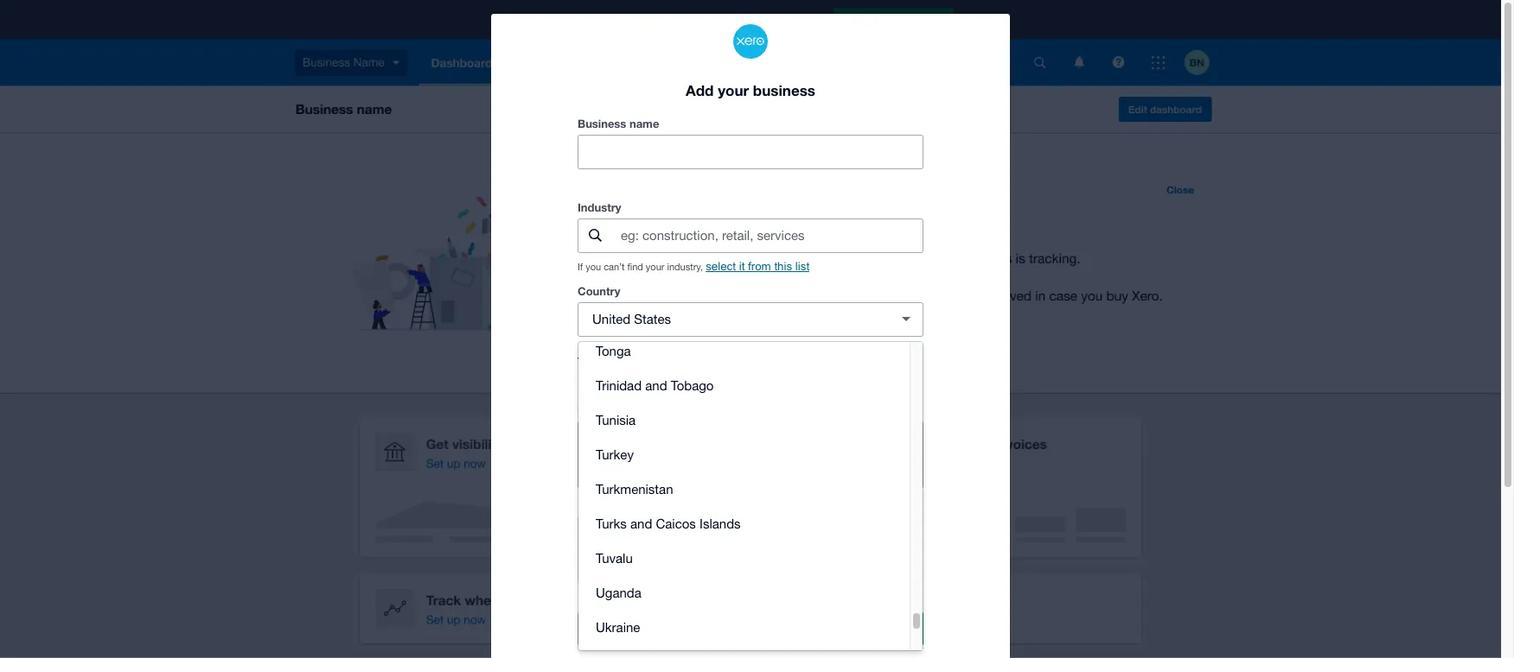 Task type: describe. For each thing, give the bounding box(es) containing it.
you for can't
[[586, 262, 601, 272]]

list
[[795, 260, 809, 273]]

Industry field
[[619, 219, 923, 252]]

ukraine button
[[578, 611, 910, 646]]

just
[[655, 464, 676, 479]]

business
[[753, 82, 815, 100]]

from
[[748, 260, 771, 273]]

add
[[686, 82, 714, 100]]

tunisia
[[596, 413, 636, 428]]

name
[[629, 117, 659, 130]]

industry,
[[667, 262, 703, 272]]

employees?
[[647, 403, 711, 417]]

canada)
[[769, 356, 805, 366]]

05:00)
[[655, 356, 681, 366]]

ukraine
[[596, 621, 640, 635]]

time inside time zone: (utc-05:00) eastern time (us & canada)
[[719, 356, 740, 366]]

no, it's just me
[[610, 464, 697, 479]]

no,
[[610, 464, 631, 479]]

turkey
[[596, 448, 634, 462]]

zone:
[[603, 355, 627, 366]]

Business name field
[[578, 136, 923, 168]]

can't
[[604, 262, 625, 272]]

find
[[627, 262, 643, 272]]

trinidad and tobago
[[596, 379, 714, 393]]

select it from this list button
[[706, 260, 809, 273]]

turkey button
[[578, 438, 910, 473]]

do you have employees? group
[[578, 421, 923, 489]]

tonga button
[[578, 334, 910, 369]]

clear image
[[889, 302, 923, 337]]

time zone: (utc-05:00) eastern time (us & canada)
[[578, 355, 805, 366]]

and for turks
[[630, 517, 652, 532]]

select
[[706, 260, 736, 273]]

business name
[[578, 117, 659, 130]]

trinidad and tobago button
[[578, 369, 910, 404]]

buy now
[[635, 621, 688, 637]]

&
[[761, 356, 767, 366]]

tunisia button
[[578, 404, 910, 438]]

xero image
[[733, 24, 768, 59]]

0 horizontal spatial time
[[578, 355, 600, 366]]

turkmenistan button
[[578, 473, 910, 507]]

industry
[[578, 200, 621, 214]]

do
[[578, 403, 593, 417]]

do you have employees?
[[578, 403, 711, 417]]

if
[[578, 262, 583, 272]]



Task type: locate. For each thing, give the bounding box(es) containing it.
tuvalu button
[[578, 542, 910, 577]]

you
[[586, 262, 601, 272], [596, 403, 615, 417]]

eastern
[[684, 356, 716, 366]]

now
[[662, 621, 688, 637]]

1 horizontal spatial time
[[719, 356, 740, 366]]

turks and caicos islands
[[596, 517, 741, 532]]

0 vertical spatial you
[[586, 262, 601, 272]]

your inside the if you can't find your industry, select it from this list
[[646, 262, 664, 272]]

0 vertical spatial your
[[718, 82, 749, 100]]

search icon image
[[588, 229, 601, 242]]

time
[[578, 355, 600, 366], [719, 356, 740, 366]]

me
[[679, 464, 697, 479]]

1 horizontal spatial your
[[718, 82, 749, 100]]

you for have
[[596, 403, 615, 417]]

and
[[645, 379, 667, 393], [630, 517, 652, 532]]

buy now button
[[578, 612, 745, 647]]

0 vertical spatial and
[[645, 379, 667, 393]]

group
[[578, 334, 923, 659]]

and inside trinidad and tobago button
[[645, 379, 667, 393]]

Country field
[[578, 303, 882, 336]]

buy
[[635, 621, 658, 637]]

and inside turks and caicos islands button
[[630, 517, 652, 532]]

turkmenistan
[[596, 482, 673, 497]]

you right do
[[596, 403, 615, 417]]

have
[[618, 403, 644, 417]]

0 horizontal spatial your
[[646, 262, 664, 272]]

tobago
[[671, 379, 714, 393]]

yes
[[610, 430, 631, 445]]

your right find
[[646, 262, 664, 272]]

1 vertical spatial your
[[646, 262, 664, 272]]

turks
[[596, 517, 627, 532]]

if you can't find your industry, select it from this list
[[578, 260, 809, 273]]

1 vertical spatial and
[[630, 517, 652, 532]]

this
[[774, 260, 792, 273]]

you inside the if you can't find your industry, select it from this list
[[586, 262, 601, 272]]

and up do you have employees?
[[645, 379, 667, 393]]

tonga
[[596, 344, 631, 359]]

(utc-
[[630, 356, 655, 366]]

uganda
[[596, 586, 641, 601]]

your
[[718, 82, 749, 100], [646, 262, 664, 272]]

your right add
[[718, 82, 749, 100]]

turks and caicos islands button
[[578, 507, 910, 542]]

and right turks
[[630, 517, 652, 532]]

it's
[[634, 464, 652, 479]]

add your business
[[686, 82, 815, 100]]

time left zone:
[[578, 355, 600, 366]]

time left "(us"
[[719, 356, 740, 366]]

uganda button
[[578, 577, 910, 611]]

1 vertical spatial you
[[596, 403, 615, 417]]

tuvalu
[[596, 551, 633, 566]]

caicos
[[656, 517, 696, 532]]

business
[[578, 117, 626, 130]]

you right the 'if'
[[586, 262, 601, 272]]

trinidad
[[596, 379, 642, 393]]

and for trinidad
[[645, 379, 667, 393]]

it
[[739, 260, 745, 273]]

islands
[[700, 517, 741, 532]]

country
[[578, 284, 620, 298]]

group containing tonga
[[578, 334, 923, 659]]

(us
[[742, 356, 758, 366]]



Task type: vqa. For each thing, say whether or not it's contained in the screenshot.
Tunisia
yes



